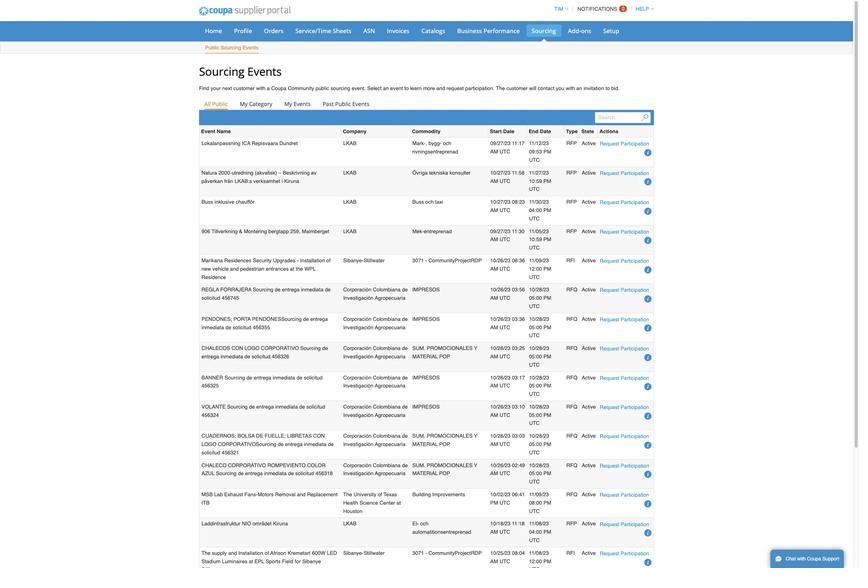 Task type: vqa. For each thing, say whether or not it's contained in the screenshot.


Task type: locate. For each thing, give the bounding box(es) containing it.
am up 10/26/23 03:25 am utc
[[490, 325, 498, 331]]

taxi
[[435, 199, 443, 205]]

456326
[[272, 354, 289, 360]]

find
[[199, 85, 209, 91]]

customer left will
[[506, 85, 528, 91]]

2 vertical spatial of
[[265, 551, 269, 557]]

1 vertical spatial con
[[313, 434, 325, 440]]

10/26/23 inside 10/26/23 03:25 am utc
[[490, 346, 511, 352]]

automatitionsentreprenad
[[412, 530, 471, 536]]

the inside the university of texas health science center at houston
[[343, 492, 352, 498]]

chalecos con logo corporativo sourcing de entrega inmediata de solicitud 456326
[[202, 346, 328, 360]]

4 participation from the top
[[621, 229, 649, 235]]

events down event. on the top of the page
[[352, 100, 370, 108]]

3 sum. promocionales y material pop from the top
[[412, 463, 478, 477]]

3071 down "mek-"
[[412, 258, 424, 264]]

regla
[[202, 287, 219, 293]]

0 vertical spatial sibanye-stillwater
[[343, 258, 385, 264]]

4 05:00 from the top
[[529, 383, 542, 389]]

pm inside 10/02/23 06:41 pm utc
[[490, 500, 498, 506]]

utc inside 10/26/23 03:03 am utc
[[500, 442, 510, 448]]

request participation button for 08:04
[[600, 550, 649, 558]]

7 colombiana from the top
[[373, 463, 401, 469]]

456355
[[253, 325, 270, 331]]

10/26/23 inside "10/26/23 08:36 am utc"
[[490, 258, 511, 264]]

0 horizontal spatial logo
[[202, 442, 217, 448]]

1 horizontal spatial at
[[290, 266, 294, 272]]

am inside the 10/27/23 08:23 am utc
[[490, 208, 498, 214]]

- for the supply and installation of afrison kremetart 600w led stadium luminaires at epl sports field for sibanye stillwater
[[425, 551, 427, 557]]

1 vertical spatial coupa
[[807, 557, 821, 562]]

1 vertical spatial 11/09/23
[[529, 492, 549, 498]]

3 participation from the top
[[621, 200, 649, 206]]

05:00 right 10/26/23 03:03 am utc
[[529, 442, 542, 448]]

3 pop from the top
[[439, 471, 450, 477]]

och inside the el- och automatitionsentreprenad
[[420, 521, 429, 527]]

3 10/28/23 05:00 pm utc from the top
[[529, 346, 551, 368]]

1 am from the top
[[490, 149, 498, 155]]

natura 2000-utredning (akvatisk) – beskrivning av påverkan från lkab:s verksamhet i kiruna
[[202, 170, 317, 184]]

2 am from the top
[[490, 178, 498, 184]]

to left learn
[[404, 85, 409, 91]]

inmediata inside volante sourcing de entrega inmediata de solicitud 456324
[[275, 404, 298, 410]]

the for the university of texas health science center at houston
[[343, 492, 352, 498]]

2 vertical spatial material
[[412, 471, 438, 477]]

Search text field
[[595, 112, 651, 123]]

mek-entreprenad
[[412, 229, 452, 234]]

event.
[[352, 85, 366, 91]]

11/09/23 inside 11/09/23 08:00 pm utc
[[529, 492, 549, 498]]

past public events link
[[318, 99, 375, 110]]

customer right next
[[233, 85, 255, 91]]

05:00 right 10/26/23 03:10 am utc
[[529, 413, 542, 419]]

utc inside '11/08/23 04:00 pm utc'
[[529, 538, 540, 544]]

1 11/08/23 from the top
[[529, 521, 549, 527]]

10/28/23 05:00 pm utc right 03:17
[[529, 375, 551, 398]]

1 request participation from the top
[[600, 141, 649, 147]]

1 horizontal spatial to
[[606, 85, 610, 91]]

6 participation from the top
[[621, 288, 649, 294]]

type state
[[566, 129, 594, 135]]

inmediata down 456326
[[273, 375, 295, 381]]

profile link
[[229, 25, 257, 37]]

pm inside 11/08/23 12:00 pm utc
[[544, 559, 551, 565]]

10/27/23 inside the 10/27/23 11:58 am utc
[[490, 170, 511, 176]]

and right the more
[[437, 85, 445, 91]]

1 vertical spatial 11/08/23
[[529, 551, 549, 557]]

of left texas
[[378, 492, 382, 498]]

2 request participation from the top
[[600, 170, 649, 176]]

buss for buss inklusive chaufför
[[202, 199, 213, 205]]

1 11/09/23 from the top
[[529, 258, 549, 264]]

,
[[426, 141, 427, 147]]

3 rfp from the top
[[567, 199, 577, 205]]

inmediata down pendones;
[[202, 325, 224, 331]]

utc inside 11/09/23 12:00 pm utc
[[529, 274, 540, 280]]

sibanye-stillwater for the supply and installation of afrison kremetart 600w led stadium luminaires at epl sports field for sibanye stillwater
[[343, 551, 385, 557]]

agropecuaria for banner sourcing de entrega inmediata de solicitud 456325
[[375, 383, 406, 389]]

azul
[[202, 471, 215, 477]]

10:59 down 11/05/23
[[529, 237, 542, 243]]

0 vertical spatial sum.
[[412, 346, 425, 352]]

am inside 10/26/23 02:49 am utc
[[490, 471, 498, 477]]

10/26/23 left 03:56
[[490, 287, 511, 293]]

och right el-
[[420, 521, 429, 527]]

participation for 03:56
[[621, 288, 649, 294]]

pm inside 11/09/23 08:00 pm utc
[[544, 500, 551, 506]]

1 horizontal spatial date
[[540, 129, 551, 135]]

10/27/23 inside the 10/27/23 08:23 am utc
[[490, 199, 511, 205]]

am inside 10/26/23 03:56 am utc
[[490, 295, 498, 301]]

05:00 right 10/26/23 03:25 am utc
[[529, 354, 542, 360]]

10/28/23 right 03:56
[[529, 287, 549, 293]]

1 vertical spatial at
[[397, 500, 401, 506]]

04:00 for 11/30/23
[[529, 208, 542, 214]]

participation for 03:25
[[621, 346, 649, 352]]

1 horizontal spatial logo
[[245, 346, 260, 352]]

active for 09/27/23 11:30 am utc
[[582, 229, 596, 234]]

my events
[[284, 100, 311, 108]]

10/26/23 left 08:36 on the right of page
[[490, 258, 511, 264]]

05:00 for 10/26/23 03:36 am utc
[[529, 325, 542, 331]]

past public events
[[323, 100, 370, 108]]

10/26/23 left 03:36
[[490, 316, 511, 322]]

sourcing inside chalecos con logo corporativo sourcing de entrega inmediata de solicitud 456326
[[300, 346, 321, 352]]

coupa
[[271, 85, 287, 91], [807, 557, 821, 562]]

0 vertical spatial 10/27/23
[[490, 170, 511, 176]]

utc inside 11/09/23 08:00 pm utc
[[529, 509, 540, 515]]

10:59
[[529, 178, 542, 184], [529, 237, 542, 243]]

10/26/23 left 02:49
[[490, 463, 511, 469]]

am up 10/26/23 03:36 am utc
[[490, 295, 498, 301]]

2 vertical spatial sum. promocionales y material pop
[[412, 463, 478, 477]]

2 vertical spatial pop
[[439, 471, 450, 477]]

1 3071 - communityprojectrdp from the top
[[412, 258, 482, 264]]

04:00 inside '11/08/23 04:00 pm utc'
[[529, 530, 542, 536]]

1 corporación colombiana de investigación agropecuaria from the top
[[343, 287, 408, 301]]

1 10/28/23 05:00 pm utc from the top
[[529, 287, 551, 310]]

inmediata inside 'chaleco corporativo rompeviento color azul sourcing de entrega inmediata de solicitud 456318'
[[264, 471, 287, 477]]

find your next customer with a coupa community public sourcing event. select an event to learn more and request participation. the customer will contact you with an invitation to bid.
[[199, 85, 620, 91]]

request for 02:49
[[600, 463, 619, 469]]

2 vertical spatial promocionales
[[427, 463, 473, 469]]

company
[[343, 129, 367, 135]]

10/26/23 03:17 am utc
[[490, 375, 525, 389]]

am up "10/02/23"
[[490, 471, 498, 477]]

0 horizontal spatial installation
[[238, 551, 263, 557]]

3 request participation from the top
[[600, 200, 649, 206]]

am up "10/26/23 08:36 am utc"
[[490, 237, 498, 243]]

1 request from the top
[[600, 141, 619, 147]]

04:00 up 11/08/23 12:00 pm utc
[[529, 530, 542, 536]]

date right start
[[503, 129, 515, 135]]

rfp right '11/05/23 10:59 pm utc' at the right top of page
[[567, 229, 577, 234]]

10/27/23
[[490, 170, 511, 176], [490, 199, 511, 205]]

logo
[[245, 346, 260, 352], [202, 442, 217, 448]]

1 vertical spatial kiruna
[[273, 521, 288, 527]]

10/28/23 05:00 pm utc
[[529, 287, 551, 310], [529, 316, 551, 339], [529, 346, 551, 368], [529, 375, 551, 398], [529, 404, 551, 427], [529, 434, 551, 456], [529, 463, 551, 485]]

impresos for 10/26/23 03:36 am utc
[[412, 316, 440, 322]]

rfp for 11/08/23 04:00 pm utc
[[567, 521, 577, 527]]

0 vertical spatial stillwater
[[364, 258, 385, 264]]

pm inside '11/05/23 10:59 pm utc'
[[544, 237, 551, 243]]

1 vertical spatial material
[[412, 442, 438, 448]]

1 vertical spatial sum.
[[412, 434, 425, 440]]

date right end
[[540, 129, 551, 135]]

am inside 10/18/23 11:18 am utc
[[490, 530, 498, 536]]

utc inside 11/08/23 12:00 pm utc
[[529, 567, 540, 569]]

solicitud inside banner sourcing de entrega inmediata de solicitud 456325
[[304, 375, 323, 381]]

navigation containing notifications 0
[[551, 1, 654, 17]]

11/09/23 right 08:36 on the right of page
[[529, 258, 549, 264]]

1 vertical spatial sibanye-
[[343, 551, 364, 557]]

10/28/23 right 02:49
[[529, 463, 549, 469]]

2 09/27/23 from the top
[[490, 229, 511, 234]]

0 vertical spatial 3071 - communityprojectrdp
[[412, 258, 482, 264]]

1 05:00 from the top
[[529, 295, 542, 301]]

pm for 10/27/23 11:58 am utc
[[544, 178, 551, 184]]

7 corporación colombiana de investigación agropecuaria from the top
[[343, 463, 408, 477]]

am inside 10/26/23 03:25 am utc
[[490, 354, 498, 360]]

10/18/23
[[490, 521, 511, 527]]

10/27/23 for 10/27/23 11:58 am utc
[[490, 170, 511, 176]]

epl
[[255, 559, 264, 565]]

0 horizontal spatial customer
[[233, 85, 255, 91]]

0 vertical spatial 04:00
[[529, 208, 542, 214]]

4 lkab from the top
[[343, 229, 357, 234]]

my
[[240, 100, 248, 108], [284, 100, 292, 108]]

2 impresos from the top
[[412, 316, 440, 322]]

2 vertical spatial at
[[249, 559, 253, 565]]

5 lkab from the top
[[343, 521, 357, 527]]

request participation for 11:58
[[600, 170, 649, 176]]

10/28/23 right 03:03
[[529, 434, 549, 440]]

con right chalecos
[[232, 346, 243, 352]]

public down the home
[[205, 45, 219, 51]]

1 horizontal spatial the
[[343, 492, 352, 498]]

05:00
[[529, 295, 542, 301], [529, 325, 542, 331], [529, 354, 542, 360], [529, 383, 542, 389], [529, 413, 542, 419], [529, 442, 542, 448], [529, 471, 542, 477]]

0 vertical spatial of
[[326, 258, 331, 264]]

participation for 11:58
[[621, 170, 649, 176]]

4 am from the top
[[490, 237, 498, 243]]

1 participation from the top
[[621, 141, 649, 147]]

category
[[249, 100, 272, 108]]

lkab for buss inklusive chaufför
[[343, 199, 357, 205]]

building
[[412, 492, 431, 498]]

solicitud inside the pendones; porta pendonessourcing de entrega inmediata de solicitud 456355
[[233, 325, 251, 331]]

rfp right '11/08/23 04:00 pm utc'
[[567, 521, 577, 527]]

installation up 'epl'
[[238, 551, 263, 557]]

1 vertical spatial rfi
[[567, 551, 575, 557]]

communityprojectrdp down entreprenad at the top of page
[[429, 258, 482, 264]]

1 vertical spatial sibanye-stillwater
[[343, 551, 385, 557]]

0 vertical spatial 10:59
[[529, 178, 542, 184]]

rfi for 11/08/23 12:00 pm utc
[[567, 551, 575, 557]]

10/26/23 03:36 am utc
[[490, 316, 525, 331]]

0 horizontal spatial con
[[232, 346, 243, 352]]

2 10/26/23 from the top
[[490, 287, 511, 293]]

stillwater inside the supply and installation of afrison kremetart 600w led stadium luminaires at epl sports field for sibanye stillwater
[[202, 567, 223, 569]]

y left 10/26/23 03:25 am utc
[[474, 346, 478, 352]]

2000-
[[219, 170, 232, 176]]

am for 10/26/23 08:36 am utc
[[490, 266, 498, 272]]

10/26/23 inside 10/26/23 02:49 am utc
[[490, 463, 511, 469]]

0 vertical spatial communityprojectrdp
[[429, 258, 482, 264]]

am inside 09/27/23 11:30 am utc
[[490, 237, 498, 243]]

4 10/28/23 from the top
[[529, 375, 549, 381]]

2 agropecuaria from the top
[[375, 325, 406, 331]]

my down community
[[284, 100, 292, 108]]

12:00 right "10/26/23 08:36 am utc"
[[529, 266, 542, 272]]

10/28/23 right 03:10
[[529, 404, 549, 410]]

1 vertical spatial communityprojectrdp
[[429, 551, 482, 557]]

1 horizontal spatial my
[[284, 100, 292, 108]]

2 10/28/23 05:00 pm utc from the top
[[529, 316, 551, 339]]

am for 10/26/23 03:10 am utc
[[490, 413, 498, 419]]

pm inside 11/30/23 04:00 pm utc
[[544, 208, 551, 214]]

konsulter
[[450, 170, 471, 176]]

learn
[[410, 85, 422, 91]]

participation for 03:36
[[621, 317, 649, 323]]

2 horizontal spatial of
[[378, 492, 382, 498]]

business performance
[[457, 27, 520, 35]]

0 horizontal spatial to
[[404, 85, 409, 91]]

7 investigación from the top
[[343, 471, 374, 477]]

0 vertical spatial sibanye-
[[343, 258, 364, 264]]

at left the
[[290, 266, 294, 272]]

9 request participation button from the top
[[600, 374, 649, 383]]

my left category
[[240, 100, 248, 108]]

rfq for 10/26/23 03:03 am utc
[[567, 434, 578, 440]]

7 request participation button from the top
[[600, 316, 649, 324]]

12:00 right '10/25/23 08:04 am utc'
[[529, 559, 542, 565]]

events up a on the left
[[247, 64, 282, 79]]

all public link
[[199, 99, 233, 110]]

of
[[326, 258, 331, 264], [378, 492, 382, 498], [265, 551, 269, 557]]

request for 03:36
[[600, 317, 619, 323]]

0 vertical spatial installation
[[300, 258, 325, 264]]

am for 10/26/23 03:25 am utc
[[490, 354, 498, 360]]

1 vertical spatial 12:00
[[529, 559, 542, 565]]

navigation
[[551, 1, 654, 17]]

coupa supplier portal image
[[193, 1, 296, 21]]

4 impresos from the top
[[412, 404, 440, 410]]

utc inside 10/26/23 03:56 am utc
[[500, 295, 510, 301]]

university
[[354, 492, 376, 498]]

an left event at top
[[383, 85, 389, 91]]

03:10
[[512, 404, 525, 410]]

1 vertical spatial 10/27/23
[[490, 199, 511, 205]]

impresos
[[412, 287, 440, 293], [412, 316, 440, 322], [412, 375, 440, 381], [412, 404, 440, 410]]

agropecuaria for chaleco corporativo rompeviento color azul sourcing de entrega inmediata de solicitud 456318
[[375, 471, 406, 477]]

2 vertical spatial the
[[202, 551, 210, 557]]

rfp right 11/30/23 04:00 pm utc
[[567, 199, 577, 205]]

pedestrian
[[240, 266, 264, 272]]

10/27/23 for 10/27/23 08:23 am utc
[[490, 199, 511, 205]]

10 am from the top
[[490, 413, 498, 419]]

0 horizontal spatial the
[[202, 551, 210, 557]]

2 sum. from the top
[[412, 434, 425, 440]]

1 sum. promocionales y material pop from the top
[[412, 346, 478, 360]]

entrega
[[282, 287, 300, 293], [310, 316, 328, 322], [202, 354, 219, 360], [254, 375, 271, 381], [256, 404, 274, 410], [285, 442, 303, 448], [245, 471, 263, 477]]

området
[[253, 521, 272, 527]]

am inside 10/26/23 03:17 am utc
[[490, 383, 498, 389]]

3 lkab from the top
[[343, 199, 357, 205]]

14 active from the top
[[582, 521, 596, 527]]

with right the you
[[566, 85, 575, 91]]

1 vertical spatial stillwater
[[364, 551, 385, 557]]

1 active from the top
[[582, 141, 596, 147]]

0 vertical spatial at
[[290, 266, 294, 272]]

10/28/23 05:00 pm utc right 03:10
[[529, 404, 551, 427]]

1 vertical spatial sum. promocionales y material pop
[[412, 434, 478, 448]]

1 horizontal spatial of
[[326, 258, 331, 264]]

7 participation from the top
[[621, 317, 649, 323]]

stadium
[[202, 559, 221, 565]]

0 vertical spatial 11/08/23
[[529, 521, 549, 527]]

10/26/23 inside 10/26/23 03:56 am utc
[[490, 287, 511, 293]]

09/27/23 inside 09/27/23 11:17 am utc
[[490, 141, 511, 147]]

10/26/23 left 03:03
[[490, 434, 511, 440]]

04:00 inside 11/30/23 04:00 pm utc
[[529, 208, 542, 214]]

colombiana for banner sourcing de entrega inmediata de solicitud 456325
[[373, 375, 401, 381]]

public sourcing events
[[205, 45, 259, 51]]

security
[[253, 258, 272, 264]]

inmediata down libretas
[[304, 442, 327, 448]]

volante
[[202, 404, 226, 410]]

2 vertical spatial sum.
[[412, 463, 425, 469]]

request participation button for 03:56
[[600, 286, 649, 295]]

corporación for chalecos con logo corporativo sourcing de entrega inmediata de solicitud 456326
[[343, 346, 372, 352]]

12:00 inside 11/09/23 12:00 pm utc
[[529, 266, 542, 272]]

2 rfi from the top
[[567, 551, 575, 557]]

rfp right 11/27/23 10:59 pm utc at right
[[567, 170, 577, 176]]

2 horizontal spatial with
[[797, 557, 806, 562]]

2 11/08/23 from the top
[[529, 551, 549, 557]]

1 04:00 from the top
[[529, 208, 542, 214]]

11/08/23 inside 11/08/23 12:00 pm utc
[[529, 551, 549, 557]]

13 am from the top
[[490, 530, 498, 536]]

10/27/23 left 08:23
[[490, 199, 511, 205]]

10/28/23 right 03:17
[[529, 375, 549, 381]]

10/28/23 right 03:36
[[529, 316, 549, 322]]

entrega inside volante sourcing de entrega inmediata de solicitud 456324
[[256, 404, 274, 410]]

11/09/23 inside 11/09/23 12:00 pm utc
[[529, 258, 549, 264]]

tab list
[[199, 99, 654, 110]]

1 vertical spatial och
[[425, 199, 434, 205]]

inmediata inside 'regla forrajera sourcing de entrega inmediata de solicitud 456745'
[[301, 287, 324, 293]]

7 10/26/23 from the top
[[490, 434, 511, 440]]

9 request participation from the top
[[600, 375, 649, 381]]

0 vertical spatial coupa
[[271, 85, 287, 91]]

utc inside 09/27/23 11:30 am utc
[[500, 237, 510, 243]]

solicitud inside chalecos con logo corporativo sourcing de entrega inmediata de solicitud 456326
[[252, 354, 270, 360]]

0 horizontal spatial coupa
[[271, 85, 287, 91]]

2 date from the left
[[540, 129, 551, 135]]

2 y from the top
[[474, 434, 478, 440]]

1 3071 from the top
[[412, 258, 424, 264]]

2 sibanye-stillwater from the top
[[343, 551, 385, 557]]

an left invitation
[[577, 85, 582, 91]]

10/28/23 05:00 pm utc for 10/26/23 03:17 am utc
[[529, 375, 551, 398]]

pm
[[544, 149, 551, 155], [544, 178, 551, 184], [544, 208, 551, 214], [544, 237, 551, 243], [544, 266, 551, 272], [544, 295, 551, 301], [544, 325, 551, 331], [544, 354, 551, 360], [544, 383, 551, 389], [544, 413, 551, 419], [544, 442, 551, 448], [544, 471, 551, 477], [490, 500, 498, 506], [544, 500, 551, 506], [544, 530, 551, 536], [544, 559, 551, 565]]

3 10/28/23 from the top
[[529, 346, 549, 352]]

5 active from the top
[[582, 258, 596, 264]]

exhaust
[[224, 492, 243, 498]]

0 horizontal spatial date
[[503, 129, 515, 135]]

am inside the 10/27/23 11:58 am utc
[[490, 178, 498, 184]]

pm for 10/26/23 03:10 am utc
[[544, 413, 551, 419]]

commodity button
[[412, 127, 441, 136]]

corporación
[[343, 287, 372, 293], [343, 316, 372, 322], [343, 346, 372, 352], [343, 375, 372, 381], [343, 404, 372, 410], [343, 434, 372, 440], [343, 463, 372, 469]]

at right center
[[397, 500, 401, 506]]

11/08/23 for 04:00
[[529, 521, 549, 527]]

10/26/23 for 10/26/23 03:17 am utc
[[490, 375, 511, 381]]

10/26/23 inside 10/26/23 03:36 am utc
[[490, 316, 511, 322]]

0 vertical spatial the
[[496, 85, 505, 91]]

utc inside 10/18/23 11:18 am utc
[[500, 530, 510, 536]]

pm inside '11/08/23 04:00 pm utc'
[[544, 530, 551, 536]]

3071 - communityprojectrdp down automatitionsentreprenad
[[412, 551, 482, 557]]

10/27/23 left 11:58
[[490, 170, 511, 176]]

0 vertical spatial 12:00
[[529, 266, 542, 272]]

14 am from the top
[[490, 559, 498, 565]]

9 active from the top
[[582, 375, 596, 381]]

pop
[[439, 354, 450, 360], [439, 442, 450, 448], [439, 471, 450, 477]]

456325
[[202, 383, 219, 389]]

am up 10/26/23 02:49 am utc in the bottom of the page
[[490, 442, 498, 448]]

0 vertical spatial material
[[412, 354, 438, 360]]

0 vertical spatial och
[[443, 141, 451, 147]]

am up the 10/27/23 08:23 am utc
[[490, 178, 498, 184]]

0
[[622, 6, 625, 12]]

5 participation from the top
[[621, 258, 649, 264]]

6 10/28/23 05:00 pm utc from the top
[[529, 434, 551, 456]]

1 vertical spatial 10:59
[[529, 237, 542, 243]]

pendones; porta pendonessourcing de entrega inmediata de solicitud 456355
[[202, 316, 328, 331]]

5 05:00 from the top
[[529, 413, 542, 419]]

10/28/23 05:00 pm utc right 03:03
[[529, 434, 551, 456]]

13 request participation button from the top
[[600, 491, 649, 500]]

4 rfq from the top
[[567, 375, 578, 381]]

utredning
[[232, 170, 253, 176]]

utc inside 11/27/23 10:59 pm utc
[[529, 187, 540, 193]]

05:00 right 10/26/23 03:56 am utc
[[529, 295, 542, 301]]

0 horizontal spatial of
[[265, 551, 269, 557]]

service/time
[[296, 27, 331, 35]]

10/28/23 05:00 pm utc right 03:56
[[529, 287, 551, 310]]

installation up wpl
[[300, 258, 325, 264]]

installation inside "marikana residences security upgrades - installation of new vehicle and pedestrian entrances at the wpl residence"
[[300, 258, 325, 264]]

10:59 down the 11/27/23
[[529, 178, 542, 184]]

1 vertical spatial promocionales
[[427, 434, 473, 440]]

10/26/23 inside 10/26/23 03:17 am utc
[[490, 375, 511, 381]]

1 promocionales from the top
[[427, 346, 473, 352]]

05:00 right 10/26/23 03:17 am utc
[[529, 383, 542, 389]]

1 horizontal spatial customer
[[506, 85, 528, 91]]

inmediata up fuelle;
[[275, 404, 298, 410]]

pm for 10/26/23 03:25 am utc
[[544, 354, 551, 360]]

am down 10/18/23
[[490, 530, 498, 536]]

0 vertical spatial rfi
[[567, 258, 575, 264]]

1 vertical spatial logo
[[202, 442, 217, 448]]

solicitud inside cuadernos; bolsa de fuelle; libretas con logo corporativosourcing de entrega inmediata de solicitud 456321
[[202, 450, 220, 456]]

3 promocionales from the top
[[427, 463, 473, 469]]

active for 10/26/23 03:03 am utc
[[582, 434, 596, 440]]

5 corporación from the top
[[343, 404, 372, 410]]

led
[[327, 551, 337, 557]]

11 active from the top
[[582, 434, 596, 440]]

and down the residences
[[230, 266, 239, 272]]

3071 - communityprojectrdp
[[412, 258, 482, 264], [412, 551, 482, 557]]

0 vertical spatial logo
[[245, 346, 260, 352]]

sibanye-stillwater for marikana residences security upgrades - installation of new vehicle and pedestrian entrances at the wpl residence
[[343, 258, 385, 264]]

promocionales for 10/26/23 03:03 am utc
[[427, 434, 473, 440]]

5 investigación from the top
[[343, 413, 374, 419]]

1 vertical spatial 3071 - communityprojectrdp
[[412, 551, 482, 557]]

0 vertical spatial y
[[474, 346, 478, 352]]

0 horizontal spatial buss
[[202, 199, 213, 205]]

1 vertical spatial installation
[[238, 551, 263, 557]]

1 10/27/23 from the top
[[490, 170, 511, 176]]

corporación colombiana de investigación agropecuaria for chalecos con logo corporativo sourcing de entrega inmediata de solicitud 456326
[[343, 346, 408, 360]]

08:36
[[512, 258, 525, 264]]

2 vertical spatial y
[[474, 463, 478, 469]]

with
[[256, 85, 265, 91], [566, 85, 575, 91], [797, 557, 806, 562]]

events down profile
[[243, 45, 259, 51]]

12 request participation from the top
[[600, 463, 649, 469]]

1 sibanye- from the top
[[343, 258, 364, 264]]

09/27/23 left 11:30
[[490, 229, 511, 234]]

0 vertical spatial 3071
[[412, 258, 424, 264]]

11/08/23 right 08:04 at the right
[[529, 551, 549, 557]]

am up 10/26/23 03:03 am utc
[[490, 413, 498, 419]]

7 10/28/23 from the top
[[529, 463, 549, 469]]

with right chat
[[797, 557, 806, 562]]

at inside the university of texas health science center at houston
[[397, 500, 401, 506]]

agropecuaria for pendones; porta pendonessourcing de entrega inmediata de solicitud 456355
[[375, 325, 406, 331]]

10:59 for 11/27/23
[[529, 178, 542, 184]]

logo down 456355
[[245, 346, 260, 352]]

public right past on the top left of page
[[335, 100, 351, 108]]

13 request participation from the top
[[600, 493, 649, 499]]

installation inside the supply and installation of afrison kremetart 600w led stadium luminaires at epl sports field for sibanye stillwater
[[238, 551, 263, 557]]

0 vertical spatial promocionales
[[427, 346, 473, 352]]

am up 10/26/23 03:56 am utc
[[490, 266, 498, 272]]

help link
[[632, 6, 654, 12]]

3071 for 10/26/23 08:36 am utc
[[412, 258, 424, 264]]

am for 09/27/23 11:17 am utc
[[490, 149, 498, 155]]

10/28/23 05:00 pm utc for 10/26/23 03:03 am utc
[[529, 434, 551, 456]]

inmediata down chalecos
[[221, 354, 243, 360]]

rfq for 10/26/23 02:49 am utc
[[567, 463, 578, 469]]

request for 03:10
[[600, 405, 619, 411]]

replacement
[[307, 492, 338, 498]]

installation
[[300, 258, 325, 264], [238, 551, 263, 557]]

1 date from the left
[[503, 129, 515, 135]]

6 request participation button from the top
[[600, 286, 649, 295]]

1 horizontal spatial an
[[577, 85, 582, 91]]

am inside 09/27/23 11:17 am utc
[[490, 149, 498, 155]]

upgrades
[[273, 258, 296, 264]]

2 investigación from the top
[[343, 325, 374, 331]]

active
[[582, 141, 596, 147], [582, 170, 596, 176], [582, 199, 596, 205], [582, 229, 596, 234], [582, 258, 596, 264], [582, 287, 596, 293], [582, 316, 596, 322], [582, 346, 596, 352], [582, 375, 596, 381], [582, 404, 596, 410], [582, 434, 596, 440], [582, 463, 596, 469], [582, 492, 596, 498], [582, 521, 596, 527], [582, 551, 596, 557]]

sibanye-
[[343, 258, 364, 264], [343, 551, 364, 557]]

impresos for 10/26/23 03:17 am utc
[[412, 375, 440, 381]]

10:59 inside 11/27/23 10:59 pm utc
[[529, 178, 542, 184]]

coupa left support
[[807, 557, 821, 562]]

corporación colombiana de investigación agropecuaria for volante sourcing de entrega inmediata de solicitud 456324
[[343, 404, 408, 419]]

08:04
[[512, 551, 525, 557]]

0 horizontal spatial my
[[240, 100, 248, 108]]

11 participation from the top
[[621, 434, 649, 440]]

1 vertical spatial 04:00
[[529, 530, 542, 536]]

2 communityprojectrdp from the top
[[429, 551, 482, 557]]

1 vertical spatial 3071
[[412, 551, 424, 557]]

0 horizontal spatial with
[[256, 85, 265, 91]]

2 horizontal spatial at
[[397, 500, 401, 506]]

corporación colombiana de investigación agropecuaria for chaleco corporativo rompeviento color azul sourcing de entrega inmediata de solicitud 456318
[[343, 463, 408, 477]]

investigación for chalecos con logo corporativo sourcing de entrega inmediata de solicitud 456326
[[343, 354, 374, 360]]

10/28/23 05:00 pm utc right 03:36
[[529, 316, 551, 339]]

2 vertical spatial stillwater
[[202, 567, 223, 569]]

at left 'epl'
[[249, 559, 253, 565]]

-
[[297, 258, 299, 264], [425, 258, 427, 264], [425, 551, 427, 557]]

inmediata
[[301, 287, 324, 293], [202, 325, 224, 331], [221, 354, 243, 360], [273, 375, 295, 381], [275, 404, 298, 410], [304, 442, 327, 448], [264, 471, 287, 477]]

10/26/23 inside 10/26/23 03:03 am utc
[[490, 434, 511, 440]]

11 request participation from the top
[[600, 434, 649, 440]]

rfp down type button at the right top of page
[[567, 141, 577, 147]]

pm inside 11/27/23 10:59 pm utc
[[544, 178, 551, 184]]

am up 09/27/23 11:30 am utc
[[490, 208, 498, 214]]

am up 10/26/23 03:10 am utc
[[490, 383, 498, 389]]

3 colombiana from the top
[[373, 346, 401, 352]]

5 request participation from the top
[[600, 258, 649, 264]]

motors
[[258, 492, 274, 498]]

11/08/23 right 11:18
[[529, 521, 549, 527]]

y left 10/26/23 03:03 am utc
[[474, 434, 478, 440]]

0 vertical spatial corporativo
[[261, 346, 299, 352]]

kiruna right området
[[273, 521, 288, 527]]

0 vertical spatial 11/09/23
[[529, 258, 549, 264]]

1 vertical spatial y
[[474, 434, 478, 440]]

0 vertical spatial pop
[[439, 354, 450, 360]]

2 vertical spatial och
[[420, 521, 429, 527]]

lkab for lokalanpassning ica repisvaara dundret
[[343, 141, 357, 147]]

4 colombiana from the top
[[373, 375, 401, 381]]

10:59 inside '11/05/23 10:59 pm utc'
[[529, 237, 542, 243]]

2 material from the top
[[412, 442, 438, 448]]

am for 10/26/23 03:17 am utc
[[490, 383, 498, 389]]

09/27/23 inside 09/27/23 11:30 am utc
[[490, 229, 511, 234]]

request participation button for 03:10
[[600, 403, 649, 412]]

logo down cuadernos;
[[202, 442, 217, 448]]

4 active from the top
[[582, 229, 596, 234]]

1 horizontal spatial buss
[[412, 199, 424, 205]]

1 vertical spatial pop
[[439, 442, 450, 448]]

11 request from the top
[[600, 434, 619, 440]]

08:00
[[529, 500, 542, 506]]

0 vertical spatial sum. promocionales y material pop
[[412, 346, 478, 360]]

1 horizontal spatial installation
[[300, 258, 325, 264]]

end date
[[529, 129, 551, 135]]

4 request participation from the top
[[600, 229, 649, 235]]

3 impresos from the top
[[412, 375, 440, 381]]

4 request from the top
[[600, 229, 619, 235]]

of down malmberget
[[326, 258, 331, 264]]

coupa right a on the left
[[271, 85, 287, 91]]

0 horizontal spatial an
[[383, 85, 389, 91]]

15 request participation button from the top
[[600, 550, 649, 558]]

600w
[[312, 551, 326, 557]]

0 vertical spatial kiruna
[[284, 178, 299, 184]]

utc inside 11/30/23 04:00 pm utc
[[529, 216, 540, 222]]

entrega inside 'chaleco corporativo rompeviento color azul sourcing de entrega inmediata de solicitud 456318'
[[245, 471, 263, 477]]

pm inside 11/09/23 12:00 pm utc
[[544, 266, 551, 272]]

12:00 inside 11/08/23 12:00 pm utc
[[529, 559, 542, 565]]

10/26/23 for 10/26/23 03:10 am utc
[[490, 404, 511, 410]]

1 buss from the left
[[202, 199, 213, 205]]

1 10/28/23 from the top
[[529, 287, 549, 293]]

11 am from the top
[[490, 442, 498, 448]]

am for 10/18/23 11:18 am utc
[[490, 530, 498, 536]]

8 active from the top
[[582, 346, 596, 352]]

1 vertical spatial 09/27/23
[[490, 229, 511, 234]]

orders
[[264, 27, 284, 35]]

utc inside 10/02/23 06:41 pm utc
[[500, 500, 510, 506]]

request participation button for 11:17
[[600, 140, 649, 148]]

3 am from the top
[[490, 208, 498, 214]]

utc inside "10/26/23 08:36 am utc"
[[500, 266, 510, 272]]

10/28/23 05:00 pm utc right 03:25
[[529, 346, 551, 368]]

utc inside the 10/27/23 08:23 am utc
[[500, 208, 510, 214]]

agropecuaria
[[375, 295, 406, 301], [375, 325, 406, 331], [375, 354, 406, 360], [375, 383, 406, 389], [375, 413, 406, 419], [375, 442, 406, 448], [375, 471, 406, 477]]

1 pop from the top
[[439, 354, 450, 360]]

3 rfq from the top
[[567, 346, 578, 352]]

1 horizontal spatial with
[[566, 85, 575, 91]]

y left 10/26/23 02:49 am utc in the bottom of the page
[[474, 463, 478, 469]]

end date button
[[529, 127, 551, 136]]

0 vertical spatial con
[[232, 346, 243, 352]]

rfq
[[567, 287, 578, 293], [567, 316, 578, 322], [567, 346, 578, 352], [567, 375, 578, 381], [567, 404, 578, 410], [567, 434, 578, 440], [567, 463, 578, 469], [567, 492, 578, 498]]

6 10/26/23 from the top
[[490, 404, 511, 410]]

buss left taxi
[[412, 199, 424, 205]]

request participation for 03:10
[[600, 405, 649, 411]]

am inside "10/26/23 08:36 am utc"
[[490, 266, 498, 272]]

state
[[581, 129, 594, 135]]

chat with coupa support
[[786, 557, 839, 562]]

rfi right 11/08/23 12:00 pm utc
[[567, 551, 575, 557]]

corporativosourcing
[[218, 442, 276, 448]]

0 vertical spatial 09/27/23
[[490, 141, 511, 147]]

am inside '10/25/23 08:04 am utc'
[[490, 559, 498, 565]]

kiruna down beskrivning
[[284, 178, 299, 184]]

8 request from the top
[[600, 346, 619, 352]]

1 horizontal spatial coupa
[[807, 557, 821, 562]]

10/28/23 05:00 pm utc for 10/26/23 03:25 am utc
[[529, 346, 551, 368]]

logo inside cuadernos; bolsa de fuelle; libretas con logo corporativosourcing de entrega inmediata de solicitud 456321
[[202, 442, 217, 448]]

3071 for 10/25/23 08:04 am utc
[[412, 551, 424, 557]]

1 vertical spatial corporativo
[[228, 463, 266, 469]]

to left bid.
[[606, 85, 610, 91]]

rfp for 11/27/23 10:59 pm utc
[[567, 170, 577, 176]]

13 participation from the top
[[621, 493, 649, 499]]

request participation for 03:17
[[600, 375, 649, 381]]

corporativo down 456321
[[228, 463, 266, 469]]

pm for 10/27/23 08:23 am utc
[[544, 208, 551, 214]]

request participation for 02:49
[[600, 463, 649, 469]]

och left taxi
[[425, 199, 434, 205]]

1 horizontal spatial con
[[313, 434, 325, 440]]

10/28/23 for 03:10
[[529, 404, 549, 410]]

3071 down el-
[[412, 551, 424, 557]]

events
[[243, 45, 259, 51], [247, 64, 282, 79], [294, 100, 311, 108], [352, 100, 370, 108]]

rfq for 10/26/23 03:10 am utc
[[567, 404, 578, 410]]

request participation button for 03:17
[[600, 374, 649, 383]]

chaleco
[[202, 463, 227, 469]]

10/28/23 05:00 pm utc for 10/26/23 02:49 am utc
[[529, 463, 551, 485]]

6 corporación from the top
[[343, 434, 372, 440]]

am for 10/27/23 08:23 am utc
[[490, 208, 498, 214]]

04:00
[[529, 208, 542, 214], [529, 530, 542, 536]]

solicitud inside 'chaleco corporativo rompeviento color azul sourcing de entrega inmediata de solicitud 456318'
[[295, 471, 314, 477]]

10/28/23 for 03:17
[[529, 375, 549, 381]]

setup link
[[598, 25, 625, 37]]

am up 10/26/23 03:17 am utc
[[490, 354, 498, 360]]

2 horizontal spatial the
[[496, 85, 505, 91]]



Task type: describe. For each thing, give the bounding box(es) containing it.
pm for 10/18/23 11:18 am utc
[[544, 530, 551, 536]]

10/26/23 for 10/26/23 03:56 am utc
[[490, 287, 511, 293]]

logo inside chalecos con logo corporativo sourcing de entrega inmediata de solicitud 456326
[[245, 346, 260, 352]]

type button
[[566, 127, 578, 136]]

center
[[380, 500, 395, 506]]

participation for 06:41
[[621, 493, 649, 499]]

con inside chalecos con logo corporativo sourcing de entrega inmediata de solicitud 456326
[[232, 346, 243, 352]]

11/08/23 for 12:00
[[529, 551, 549, 557]]

lkab for 906 tillverkning & montering bergtapp 259, malmberget
[[343, 229, 357, 234]]

tillverkning
[[212, 229, 238, 234]]

–
[[279, 170, 281, 176]]

05:00 for 10/26/23 03:03 am utc
[[529, 442, 542, 448]]

10/28/23 for 02:49
[[529, 463, 549, 469]]

active for 10/26/23 03:36 am utc
[[582, 316, 596, 322]]

itb
[[202, 500, 210, 506]]

11/09/23 for 12:00
[[529, 258, 549, 264]]

bolsa
[[238, 434, 255, 440]]

request for 03:17
[[600, 375, 619, 381]]

performance
[[484, 27, 520, 35]]

request participation button for 11:30
[[600, 228, 649, 236]]

with inside button
[[797, 557, 806, 562]]

request for 11:58
[[600, 170, 619, 176]]

add-
[[568, 27, 581, 35]]

sum. promocionales y material pop for 10/26/23 03:03 am utc
[[412, 434, 478, 448]]

12:00 for 11/08/23
[[529, 559, 542, 565]]

am for 09/27/23 11:30 am utc
[[490, 237, 498, 243]]

request participation for 03:03
[[600, 434, 649, 440]]

de
[[256, 434, 263, 440]]

entrega inside chalecos con logo corporativo sourcing de entrega inmediata de solicitud 456326
[[202, 354, 219, 360]]

chaufför
[[236, 199, 255, 205]]

next
[[222, 85, 232, 91]]

i
[[282, 178, 283, 184]]

promocionales for 10/26/23 03:25 am utc
[[427, 346, 473, 352]]

agropecuaria for chalecos con logo corporativo sourcing de entrega inmediata de solicitud 456326
[[375, 354, 406, 360]]

10/26/23 for 10/26/23 03:25 am utc
[[490, 346, 511, 352]]

y for 10/26/23 03:03 am utc
[[474, 434, 478, 440]]

request participation for 08:04
[[600, 551, 649, 557]]

corporación for chaleco corporativo rompeviento color azul sourcing de entrega inmediata de solicitud 456318
[[343, 463, 372, 469]]

date for start date
[[503, 129, 515, 135]]

cuadernos;
[[202, 434, 236, 440]]

utc inside 10/26/23 02:49 am utc
[[500, 471, 510, 477]]

tab list containing all public
[[199, 99, 654, 110]]

fuelle;
[[265, 434, 286, 440]]

active for 09/27/23 11:17 am utc
[[582, 141, 596, 147]]

11/27/23
[[529, 170, 549, 176]]

corporación for pendones; porta pendonessourcing de entrega inmediata de solicitud 456355
[[343, 316, 372, 322]]

natura
[[202, 170, 217, 176]]

1 customer from the left
[[233, 85, 255, 91]]

10/18/23 11:18 am utc
[[490, 521, 525, 536]]

laddinfrastruktur
[[202, 521, 240, 527]]

11/08/23 04:00 pm utc
[[529, 521, 551, 544]]

pm for 09/27/23 11:17 am utc
[[544, 149, 551, 155]]

10/27/23 11:58 am utc
[[490, 170, 525, 184]]

sourcing events
[[199, 64, 282, 79]]

request participation for 11:30
[[600, 229, 649, 235]]

456318
[[316, 471, 333, 477]]

msb lab exhaust fans-motors removal and replacement itb
[[202, 492, 338, 506]]

&
[[239, 229, 243, 234]]

rfi for 11/09/23 12:00 pm utc
[[567, 258, 575, 264]]

setup
[[603, 27, 619, 35]]

invitation
[[584, 85, 604, 91]]

pm for 10/26/23 03:17 am utc
[[544, 383, 551, 389]]

05:00 for 10/26/23 03:25 am utc
[[529, 354, 542, 360]]

request participation button for 11:58
[[600, 169, 649, 178]]

add-ons
[[568, 27, 591, 35]]

utc inside 10/26/23 03:36 am utc
[[500, 325, 510, 331]]

investigación for volante sourcing de entrega inmediata de solicitud 456324
[[343, 413, 374, 419]]

all public
[[204, 100, 228, 108]]

10/26/23 for 10/26/23 02:49 am utc
[[490, 463, 511, 469]]

tekniska
[[429, 170, 448, 176]]

houston
[[343, 509, 363, 515]]

12:00 for 11/09/23
[[529, 266, 542, 272]]

sum. promocionales y material pop for 10/26/23 03:25 am utc
[[412, 346, 478, 360]]

event name button
[[201, 127, 231, 136]]

259,
[[290, 229, 300, 234]]

- inside "marikana residences security upgrades - installation of new vehicle and pedestrian entrances at the wpl residence"
[[297, 258, 299, 264]]

sourcing inside 'chaleco corporativo rompeviento color azul sourcing de entrega inmediata de solicitud 456318'
[[216, 471, 237, 477]]

material for 10/26/23 02:49 am utc
[[412, 471, 438, 477]]

coupa inside chat with coupa support button
[[807, 557, 821, 562]]

tim link
[[551, 6, 568, 12]]

invoices link
[[382, 25, 415, 37]]

and inside msb lab exhaust fans-motors removal and replacement itb
[[297, 492, 306, 498]]

the supply and installation of afrison kremetart 600w led stadium luminaires at epl sports field for sibanye stillwater
[[202, 551, 337, 569]]

corporación for cuadernos; bolsa de fuelle; libretas con logo corporativosourcing de entrega inmediata de solicitud 456321
[[343, 434, 372, 440]]

inmediata inside chalecos con logo corporativo sourcing de entrega inmediata de solicitud 456326
[[221, 354, 243, 360]]

participation.
[[465, 85, 495, 91]]

2 an from the left
[[577, 85, 582, 91]]

company button
[[343, 127, 367, 136]]

agropecuaria for regla forrajera sourcing de entrega inmediata de solicitud 456745
[[375, 295, 406, 301]]

active for 10/27/23 11:58 am utc
[[582, 170, 596, 176]]

tim
[[555, 6, 563, 12]]

chalecos
[[202, 346, 230, 352]]

pendones;
[[202, 316, 232, 322]]

entrega inside the pendones; porta pendonessourcing de entrega inmediata de solicitud 456355
[[310, 316, 328, 322]]

public sourcing events link
[[205, 43, 259, 53]]

utc inside '11/05/23 10:59 pm utc'
[[529, 245, 540, 251]]

utc inside 11/12/23 09:53 pm utc
[[529, 157, 540, 163]]

supply
[[212, 551, 227, 557]]

pm for 10/02/23 06:41 pm utc
[[544, 500, 551, 506]]

verksamhet
[[253, 178, 280, 184]]

pendonessourcing
[[252, 316, 302, 322]]

solicitud inside 'regla forrajera sourcing de entrega inmediata de solicitud 456745'
[[202, 295, 220, 301]]

utc inside '10/25/23 08:04 am utc'
[[500, 559, 510, 565]]

sourcing inside 'regla forrajera sourcing de entrega inmediata de solicitud 456745'
[[253, 287, 273, 293]]

10/28/23 05:00 pm utc for 10/26/23 03:10 am utc
[[529, 404, 551, 427]]

banner sourcing de entrega inmediata de solicitud 456325
[[202, 375, 323, 389]]

the for the supply and installation of afrison kremetart 600w led stadium luminaires at epl sports field for sibanye stillwater
[[202, 551, 210, 557]]

inmediata inside the pendones; porta pendonessourcing de entrega inmediata de solicitud 456355
[[202, 325, 224, 331]]

entrances
[[266, 266, 289, 272]]

corporativo inside 'chaleco corporativo rompeviento color azul sourcing de entrega inmediata de solicitud 456318'
[[228, 463, 266, 469]]

nio
[[242, 521, 251, 527]]

home
[[205, 27, 222, 35]]

03:17
[[512, 375, 525, 381]]

more
[[423, 85, 435, 91]]

of inside the supply and installation of afrison kremetart 600w led stadium luminaires at epl sports field for sibanye stillwater
[[265, 551, 269, 557]]

event name
[[201, 129, 231, 135]]

456324
[[202, 413, 219, 419]]

request participation for 08:23
[[600, 200, 649, 206]]

libretas
[[287, 434, 312, 440]]

of inside the university of texas health science center at houston
[[378, 492, 382, 498]]

request for 06:41
[[600, 493, 619, 499]]

public for all
[[212, 100, 228, 108]]

lkab for laddinfrastruktur nio området kiruna
[[343, 521, 357, 527]]

kiruna inside the natura 2000-utredning (akvatisk) – beskrivning av påverkan från lkab:s verksamhet i kiruna
[[284, 178, 299, 184]]

rfq for 10/26/23 03:17 am utc
[[567, 375, 578, 381]]

el- och automatitionsentreprenad
[[412, 521, 471, 536]]

request participation for 06:41
[[600, 493, 649, 499]]

pop for 10/26/23 03:03 am utc
[[439, 442, 450, 448]]

event
[[390, 85, 403, 91]]

and inside the supply and installation of afrison kremetart 600w led stadium luminaires at epl sports field for sibanye stillwater
[[228, 551, 237, 557]]

cuadernos; bolsa de fuelle; libretas con logo corporativosourcing de entrega inmediata de solicitud 456321
[[202, 434, 334, 456]]

active for 10/26/23 02:49 am utc
[[582, 463, 596, 469]]

the
[[296, 266, 303, 272]]

new
[[202, 266, 211, 272]]

10/26/23 for 10/26/23 08:36 am utc
[[490, 258, 511, 264]]

utc inside 09/27/23 11:17 am utc
[[500, 149, 510, 155]]

10/25/23 08:04 am utc
[[490, 551, 525, 565]]

906
[[202, 229, 210, 234]]

corporativo inside chalecos con logo corporativo sourcing de entrega inmediata de solicitud 456326
[[261, 346, 299, 352]]

notifications 0
[[578, 6, 625, 12]]

entrega inside cuadernos; bolsa de fuelle; libretas con logo corporativosourcing de entrega inmediata de solicitud 456321
[[285, 442, 303, 448]]

date for end date
[[540, 129, 551, 135]]

utc inside the 10/27/23 11:58 am utc
[[500, 178, 510, 184]]

entreprenad
[[424, 229, 452, 234]]

1 to from the left
[[404, 85, 409, 91]]

and inside "marikana residences security upgrades - installation of new vehicle and pedestrian entrances at the wpl residence"
[[230, 266, 239, 272]]

pm for 09/27/23 11:30 am utc
[[544, 237, 551, 243]]

participation for 11:30
[[621, 229, 649, 235]]

agropecuaria for cuadernos; bolsa de fuelle; libretas con logo corporativosourcing de entrega inmediata de solicitud 456321
[[375, 442, 406, 448]]

10/26/23 03:10 am utc
[[490, 404, 525, 419]]

my for my category
[[240, 100, 248, 108]]

och inside mark-, bygg- och rivningsentreprenad
[[443, 141, 451, 147]]

stillwater for marikana residences security upgrades - installation of new vehicle and pedestrian entrances at the wpl residence
[[364, 258, 385, 264]]

events down community
[[294, 100, 311, 108]]

- for marikana residences security upgrades - installation of new vehicle and pedestrian entrances at the wpl residence
[[425, 258, 427, 264]]

2 customer from the left
[[506, 85, 528, 91]]

utc inside 10/26/23 03:25 am utc
[[500, 354, 510, 360]]

request participation button for 03:03
[[600, 433, 649, 441]]

sourcing inside volante sourcing de entrega inmediata de solicitud 456324
[[227, 404, 248, 410]]

sheets
[[333, 27, 352, 35]]

of inside "marikana residences security upgrades - installation of new vehicle and pedestrian entrances at the wpl residence"
[[326, 258, 331, 264]]

10:59 for 11/05/23
[[529, 237, 542, 243]]

11:30
[[512, 229, 525, 234]]

corporación colombiana de investigación agropecuaria for cuadernos; bolsa de fuelle; libretas con logo corporativosourcing de entrega inmediata de solicitud 456321
[[343, 434, 408, 448]]

09:53
[[529, 149, 542, 155]]

kremetart
[[288, 551, 311, 557]]

catalogs link
[[416, 25, 451, 37]]

rfq for 10/26/23 03:25 am utc
[[567, 346, 578, 352]]

rfq for 10/02/23 06:41 pm utc
[[567, 492, 578, 498]]

el-
[[412, 521, 419, 527]]

at inside "marikana residences security upgrades - installation of new vehicle and pedestrian entrances at the wpl residence"
[[290, 266, 294, 272]]

05:00 for 10/26/23 03:56 am utc
[[529, 295, 542, 301]]

2 to from the left
[[606, 85, 610, 91]]

service/time sheets
[[296, 27, 352, 35]]

påverkan
[[202, 178, 223, 184]]

entrega inside 'regla forrajera sourcing de entrega inmediata de solicitud 456745'
[[282, 287, 300, 293]]

you
[[556, 85, 564, 91]]

request participation button for 08:23
[[600, 198, 649, 207]]

1 an from the left
[[383, 85, 389, 91]]

mark-
[[412, 141, 426, 147]]

corporación colombiana de investigación agropecuaria for regla forrajera sourcing de entrega inmediata de solicitud 456745
[[343, 287, 408, 301]]

utc inside 10/26/23 03:17 am utc
[[500, 383, 510, 389]]

09/27/23 for 09/27/23 11:17 am utc
[[490, 141, 511, 147]]

asn
[[363, 27, 375, 35]]

name
[[217, 129, 231, 135]]

sum. for 10/26/23 03:25 am utc
[[412, 346, 425, 352]]

sourcing inside 'link'
[[532, 27, 556, 35]]

support
[[823, 557, 839, 562]]

request participation button for 08:36
[[600, 257, 649, 265]]

906 tillverkning & montering bergtapp 259, malmberget
[[202, 229, 329, 234]]

dundret
[[279, 141, 298, 147]]

my category link
[[235, 99, 278, 110]]

sourcing inside banner sourcing de entrega inmediata de solicitud 456325
[[225, 375, 245, 381]]

av
[[311, 170, 317, 176]]

active for 10/27/23 08:23 am utc
[[582, 199, 596, 205]]

y for 10/26/23 02:49 am utc
[[474, 463, 478, 469]]

10/28/23 for 03:36
[[529, 316, 549, 322]]

start
[[490, 129, 502, 135]]

lokalanpassning
[[202, 141, 240, 147]]

inmediata inside banner sourcing de entrega inmediata de solicitud 456325
[[273, 375, 295, 381]]

request for 03:25
[[600, 346, 619, 352]]

request for 08:23
[[600, 200, 619, 206]]

entrega inside banner sourcing de entrega inmediata de solicitud 456325
[[254, 375, 271, 381]]

participation for 08:04
[[621, 551, 649, 557]]

rfq for 10/26/23 03:36 am utc
[[567, 316, 578, 322]]

start date button
[[490, 127, 515, 136]]

request for 11:18
[[600, 522, 619, 528]]

request participation button for 02:49
[[600, 462, 649, 470]]

type
[[566, 129, 578, 135]]

colombiana for regla forrajera sourcing de entrega inmediata de solicitud 456745
[[373, 287, 401, 293]]

am for 10/26/23 03:03 am utc
[[490, 442, 498, 448]]

banner
[[202, 375, 223, 381]]

inmediata inside cuadernos; bolsa de fuelle; libretas con logo corporativosourcing de entrega inmediata de solicitud 456321
[[304, 442, 327, 448]]

texas
[[384, 492, 397, 498]]

con inside cuadernos; bolsa de fuelle; libretas con logo corporativosourcing de entrega inmediata de solicitud 456321
[[313, 434, 325, 440]]

pm for 10/26/23 08:36 am utc
[[544, 266, 551, 272]]

request participation for 03:25
[[600, 346, 649, 352]]

solicitud inside volante sourcing de entrega inmediata de solicitud 456324
[[307, 404, 325, 410]]

search image
[[641, 114, 648, 121]]

at inside the supply and installation of afrison kremetart 600w led stadium luminaires at epl sports field for sibanye stillwater
[[249, 559, 253, 565]]

am for 10/26/23 03:36 am utc
[[490, 325, 498, 331]]

10/28/23 for 03:03
[[529, 434, 549, 440]]

material for 10/26/23 03:03 am utc
[[412, 442, 438, 448]]

utc inside 10/26/23 03:10 am utc
[[500, 413, 510, 419]]



